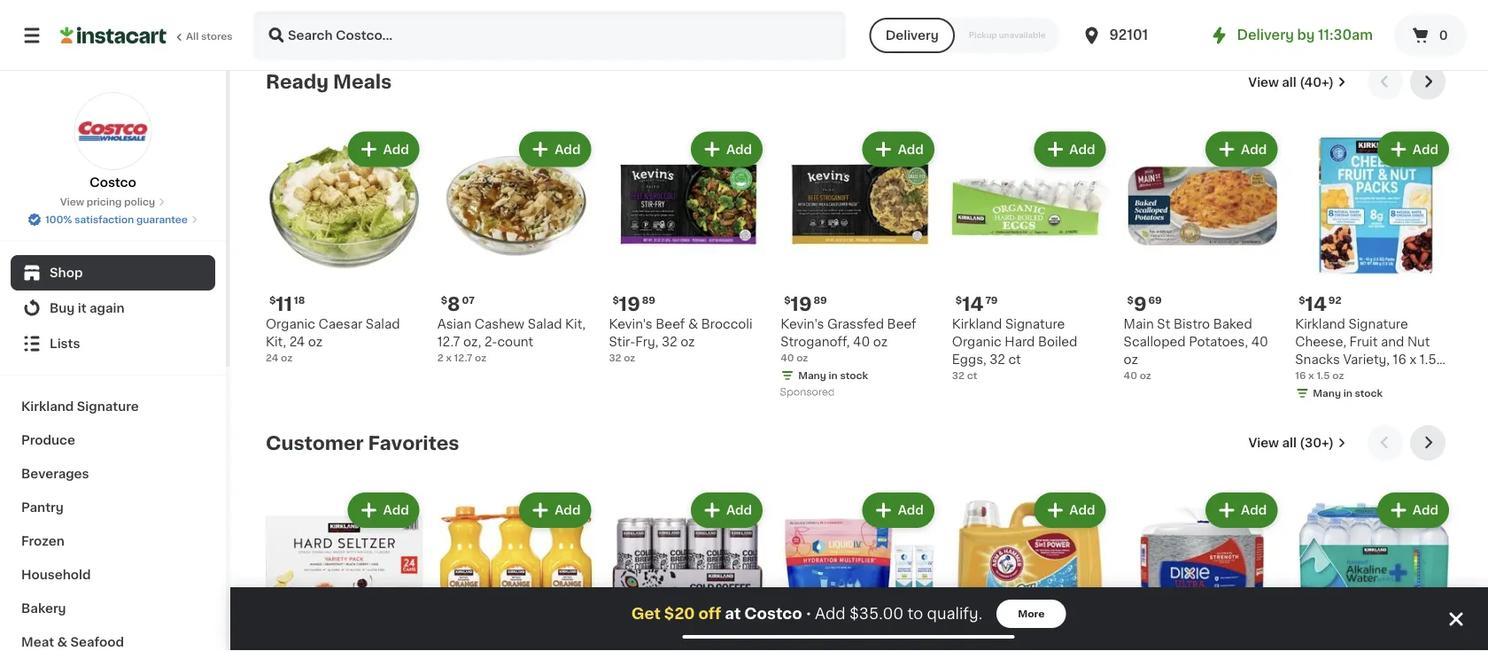 Task type: describe. For each thing, give the bounding box(es) containing it.
household link
[[11, 558, 215, 592]]

$ for main st bistro baked scalloped potatoes, 40 oz
[[1127, 295, 1134, 305]]

89 for kevin's grassfed beef stroganoff, 40 oz
[[814, 295, 827, 305]]

cheese,
[[1295, 336, 1346, 348]]

3.79
[[641, 6, 662, 16]]

$20
[[664, 606, 695, 621]]

view pricing policy
[[60, 197, 155, 207]]

view pricing policy link
[[60, 195, 166, 209]]

item carousel region containing customer favorites
[[266, 425, 1453, 651]]

at
[[725, 606, 741, 621]]

$4.34
[[780, 10, 810, 19]]

view all (30+)
[[1248, 437, 1334, 449]]

meat
[[21, 636, 54, 648]]

0 horizontal spatial signature
[[77, 400, 139, 413]]

kirkland signature cheese, fruit and nut snacks variety, 16 x 1.5 oz
[[1295, 318, 1436, 384]]

favorites
[[368, 434, 459, 452]]

16 x 1.5 oz
[[1295, 371, 1344, 380]]

92101
[[1109, 29, 1148, 42]]

nut
[[1407, 336, 1430, 348]]

1 horizontal spatial /
[[812, 10, 816, 19]]

qualify.
[[927, 606, 982, 621]]

product group containing many in stock
[[437, 0, 595, 41]]

0 button
[[1394, 14, 1467, 57]]

instacart logo image
[[60, 25, 167, 46]]

32 down the eggs,
[[952, 371, 965, 380]]

and
[[1381, 336, 1404, 348]]

$ for organic caesar salad kit, 24 oz
[[269, 295, 276, 305]]

shop link
[[11, 255, 215, 291]]

bistro
[[1173, 318, 1210, 330]]

kit, for 8
[[565, 318, 586, 330]]

all for customer favorites
[[1282, 437, 1297, 449]]

product group containing 8
[[437, 128, 595, 365]]

79
[[985, 295, 998, 305]]

delivery by 11:30am
[[1237, 29, 1373, 42]]

produce link
[[11, 423, 215, 457]]

main
[[1124, 318, 1154, 330]]

$ for kevin's grassfed beef stroganoff, 40 oz
[[784, 295, 790, 305]]

stroganoff,
[[780, 336, 850, 348]]

add inside treatment tracker modal dialog
[[815, 606, 846, 621]]

count
[[497, 336, 533, 348]]

delivery button
[[869, 18, 955, 53]]

100% satisfaction guarantee
[[45, 215, 188, 225]]

32 right fry,
[[662, 336, 677, 348]]

by
[[1297, 29, 1315, 42]]

organic inside the kirkland signature organic hard boiled eggs, 32 ct 32 ct
[[952, 336, 1002, 348]]

0 horizontal spatial /
[[676, 6, 680, 16]]

9
[[1134, 295, 1147, 313]]

more
[[1018, 609, 1045, 619]]

$ for kirkland signature organic hard boiled eggs, 32 ct
[[956, 295, 962, 305]]

service type group
[[869, 18, 1060, 53]]

& inside kevin's beef & broccoli stir-fry, 32 oz 32 oz
[[688, 318, 698, 330]]

baked
[[1213, 318, 1252, 330]]

(30+)
[[1300, 437, 1334, 449]]

fruit
[[1350, 336, 1378, 348]]

many inside button
[[455, 10, 483, 19]]

32 up ready
[[282, 10, 295, 19]]

frozen link
[[11, 524, 215, 558]]

view inside "view pricing policy" 'link'
[[60, 197, 84, 207]]

variety,
[[1343, 353, 1390, 366]]

100%
[[45, 215, 72, 225]]

about 3.79 lb / package button
[[609, 0, 766, 18]]

0 vertical spatial about
[[609, 6, 639, 16]]

costco logo image
[[74, 92, 152, 170]]

seafood
[[70, 636, 124, 648]]

1 vertical spatial &
[[57, 636, 67, 648]]

$ 9 69
[[1127, 295, 1162, 313]]

19 for kevin's grassfed beef stroganoff, 40 oz
[[790, 295, 812, 313]]

0 horizontal spatial lb
[[664, 6, 673, 16]]

organic inside organic caesar salad kit, 24 oz 24 oz
[[266, 318, 315, 330]]

0 horizontal spatial 16
[[1295, 371, 1306, 380]]

0 vertical spatial package
[[682, 6, 724, 16]]

ready
[[266, 73, 329, 91]]

11:30am
[[1318, 29, 1373, 42]]

kirkland for cheese,
[[1295, 318, 1345, 330]]

main st bistro baked scalloped potatoes, 40 oz 40 oz
[[1124, 318, 1268, 380]]

oz inside asian cashew salad kit, 12.7 oz, 2-count 2 x 12.7 oz
[[475, 353, 486, 363]]

all
[[186, 31, 199, 41]]

salad for 8
[[528, 318, 562, 330]]

kevin's for beef
[[609, 318, 653, 330]]

Search field
[[255, 12, 845, 58]]

pricing
[[87, 197, 122, 207]]

$ for kirkland signature cheese, fruit and nut snacks variety, 16 x 1.5 oz
[[1299, 295, 1305, 305]]

kevin's for grassfed
[[780, 318, 824, 330]]

69
[[1148, 295, 1162, 305]]

kirkland signature
[[21, 400, 139, 413]]

kirkland for organic
[[952, 318, 1002, 330]]

0 vertical spatial 12.7
[[437, 336, 460, 348]]

eggs,
[[952, 353, 986, 366]]

$35.00
[[849, 606, 904, 621]]

$ 14 79
[[956, 295, 998, 313]]

$ 11 18
[[269, 295, 305, 313]]

92
[[1328, 295, 1341, 305]]

•
[[806, 607, 811, 621]]

14 for $ 14 79
[[962, 295, 984, 313]]

16 inside kirkland signature cheese, fruit and nut snacks variety, 16 x 1.5 oz
[[1393, 353, 1406, 366]]

frozen
[[21, 535, 64, 547]]

40 down scalloped on the bottom of the page
[[1124, 371, 1137, 380]]

organic caesar salad kit, 24 oz 24 oz
[[266, 318, 400, 363]]

kevin's grassfed beef stroganoff, 40 oz 40 oz
[[780, 318, 916, 363]]

all for ready meals
[[1282, 76, 1296, 88]]

$ 14 92
[[1299, 295, 1341, 313]]

delivery for delivery
[[885, 29, 939, 42]]

bakery link
[[11, 592, 215, 625]]

product group containing 11
[[266, 128, 423, 365]]

sponsored badge image inside item carousel region
[[780, 388, 834, 398]]

pantry link
[[11, 491, 215, 524]]

asian cashew salad kit, 12.7 oz, 2-count 2 x 12.7 oz
[[437, 318, 586, 363]]

1.5 inside kirkland signature cheese, fruit and nut snacks variety, 16 x 1.5 oz
[[1420, 353, 1436, 366]]

cashew
[[475, 318, 524, 330]]

buy it again
[[50, 302, 125, 314]]

2 horizontal spatial /
[[848, 24, 853, 34]]

11
[[276, 295, 292, 313]]

40 down baked
[[1251, 336, 1268, 348]]

kirkland signature organic hard boiled eggs, 32 ct 32 ct
[[952, 318, 1077, 380]]

boiled
[[1038, 336, 1077, 348]]

sponsored badge image inside product group
[[437, 26, 491, 37]]

2-
[[485, 336, 497, 348]]

costco inside costco 'link'
[[90, 176, 136, 189]]

policy
[[124, 197, 155, 207]]



Task type: locate. For each thing, give the bounding box(es) containing it.
lb
[[664, 6, 673, 16], [819, 10, 828, 19], [837, 24, 846, 34]]

1 vertical spatial costco
[[744, 606, 802, 621]]

item carousel region
[[266, 64, 1453, 411], [266, 425, 1453, 651]]

1 horizontal spatial kirkland
[[952, 318, 1002, 330]]

lists
[[50, 337, 80, 350]]

89 up fry,
[[642, 295, 655, 305]]

kirkland signature link
[[11, 390, 215, 423]]

0 vertical spatial ct
[[1008, 353, 1021, 366]]

signature up 'produce' link
[[77, 400, 139, 413]]

1 vertical spatial 1.5
[[1317, 371, 1330, 380]]

0
[[1439, 29, 1448, 42]]

sponsored badge image
[[437, 26, 491, 37], [780, 388, 834, 398]]

1 $ 19 89 from the left
[[784, 295, 827, 313]]

1 horizontal spatial 89
[[814, 295, 827, 305]]

view
[[1248, 76, 1279, 88], [60, 197, 84, 207], [1248, 437, 1279, 449]]

ct down the eggs,
[[967, 371, 977, 380]]

2 item carousel region from the top
[[266, 425, 1453, 651]]

all stores link
[[60, 11, 234, 60]]

1 horizontal spatial organic
[[952, 336, 1002, 348]]

2 inside asian cashew salad kit, 12.7 oz, 2-count 2 x 12.7 oz
[[437, 353, 443, 363]]

0 horizontal spatial 89
[[642, 295, 655, 305]]

1 horizontal spatial lb
[[819, 10, 828, 19]]

$ inside $ 9 69
[[1127, 295, 1134, 305]]

$ left 79
[[956, 295, 962, 305]]

$ inside $ 14 92
[[1299, 295, 1305, 305]]

organic
[[266, 318, 315, 330], [952, 336, 1002, 348]]

19
[[790, 295, 812, 313], [619, 295, 640, 313]]

89
[[814, 295, 827, 305], [642, 295, 655, 305]]

0 horizontal spatial 19
[[619, 295, 640, 313]]

0 horizontal spatial 24
[[266, 353, 278, 363]]

/ right 3.69
[[848, 24, 853, 34]]

kirkland up cheese,
[[1295, 318, 1345, 330]]

organic down $ 11 18
[[266, 318, 315, 330]]

1 horizontal spatial signature
[[1005, 318, 1065, 330]]

$ 19 89 for kevin's grassfed beef stroganoff, 40 oz
[[784, 295, 827, 313]]

0 horizontal spatial organic
[[266, 318, 315, 330]]

1 kevin's from the left
[[780, 318, 824, 330]]

07
[[462, 295, 475, 305]]

shop
[[50, 267, 83, 279]]

0 vertical spatial sponsored badge image
[[437, 26, 491, 37]]

2 horizontal spatial kirkland
[[1295, 318, 1345, 330]]

0 horizontal spatial $ 19 89
[[612, 295, 655, 313]]

view all (40+) button
[[1241, 64, 1353, 100]]

1 horizontal spatial beef
[[887, 318, 916, 330]]

0 horizontal spatial ct
[[967, 371, 977, 380]]

5 $ from the left
[[612, 295, 619, 305]]

0 horizontal spatial kit,
[[266, 336, 286, 348]]

1 vertical spatial 2
[[437, 353, 443, 363]]

hard
[[1005, 336, 1035, 348]]

lb right 3.79
[[664, 6, 673, 16]]

kevin's
[[780, 318, 824, 330], [609, 318, 653, 330]]

guarantee
[[136, 215, 188, 225]]

0 horizontal spatial delivery
[[885, 29, 939, 42]]

14 for $ 14 92
[[1305, 295, 1327, 313]]

organic up the eggs,
[[952, 336, 1002, 348]]

many in stock
[[455, 10, 525, 19], [283, 27, 353, 37], [798, 371, 868, 380], [1313, 388, 1383, 398]]

beef inside the kevin's grassfed beef stroganoff, 40 oz 40 oz
[[887, 318, 916, 330]]

asian
[[437, 318, 471, 330]]

x down snacks
[[1308, 371, 1314, 380]]

32 right the eggs,
[[990, 353, 1005, 366]]

lists link
[[11, 326, 215, 361]]

grassfed
[[827, 318, 884, 330]]

1 horizontal spatial delivery
[[1237, 29, 1294, 42]]

all inside popup button
[[1282, 437, 1297, 449]]

signature up hard
[[1005, 318, 1065, 330]]

3 $ from the left
[[784, 295, 790, 305]]

kit, for 11
[[266, 336, 286, 348]]

signature for hard
[[1005, 318, 1065, 330]]

$ left '07'
[[441, 295, 447, 305]]

stock inside button
[[497, 10, 525, 19]]

costco up "view pricing policy" 'link' on the top left
[[90, 176, 136, 189]]

pantry
[[21, 501, 64, 514]]

16 down 'and'
[[1393, 353, 1406, 366]]

/ right 3.79
[[676, 6, 680, 16]]

scalloped
[[1124, 336, 1186, 348]]

32
[[282, 10, 295, 19], [662, 336, 677, 348], [609, 353, 621, 363], [990, 353, 1005, 366], [952, 371, 965, 380]]

0 horizontal spatial about
[[609, 6, 639, 16]]

stir-
[[609, 336, 635, 348]]

beef up fry,
[[656, 318, 685, 330]]

1.5 down nut
[[1420, 353, 1436, 366]]

view left the (40+) in the top right of the page
[[1248, 76, 1279, 88]]

salad inside organic caesar salad kit, 24 oz 24 oz
[[366, 318, 400, 330]]

1 horizontal spatial salad
[[528, 318, 562, 330]]

many in stock button
[[437, 0, 595, 25]]

0 horizontal spatial sponsored badge image
[[437, 26, 491, 37]]

sponsored badge image down stroganoff,
[[780, 388, 834, 398]]

0 vertical spatial organic
[[266, 318, 315, 330]]

1 horizontal spatial about
[[780, 24, 810, 34]]

$ for asian cashew salad kit, 12.7 oz, 2-count
[[441, 295, 447, 305]]

view for customer favorites
[[1248, 437, 1279, 449]]

many in stock inside button
[[455, 10, 525, 19]]

beef right grassfed
[[887, 318, 916, 330]]

satisfaction
[[75, 215, 134, 225]]

about 3.79 lb / package $4.34 / lb about 3.69 lb / package
[[609, 6, 897, 34]]

0 horizontal spatial &
[[57, 636, 67, 648]]

0 vertical spatial 2
[[266, 10, 272, 19]]

kit, inside organic caesar salad kit, 24 oz 24 oz
[[266, 336, 286, 348]]

delivery for delivery by 11:30am
[[1237, 29, 1294, 42]]

oz,
[[463, 336, 481, 348]]

1 vertical spatial about
[[780, 24, 810, 34]]

1 horizontal spatial 1.5
[[1420, 353, 1436, 366]]

0 horizontal spatial package
[[682, 6, 724, 16]]

beverages link
[[11, 457, 215, 491]]

off
[[698, 606, 721, 621]]

1 all from the top
[[1282, 76, 1296, 88]]

1 vertical spatial sponsored badge image
[[780, 388, 834, 398]]

$ left 18 at the left top of the page
[[269, 295, 276, 305]]

view up 100%
[[60, 197, 84, 207]]

2 horizontal spatial signature
[[1348, 318, 1408, 330]]

0 horizontal spatial 14
[[962, 295, 984, 313]]

1 19 from the left
[[790, 295, 812, 313]]

89 for kevin's beef & broccoli stir-fry, 32 oz
[[642, 295, 655, 305]]

/
[[676, 6, 680, 16], [812, 10, 816, 19], [848, 24, 853, 34]]

14 left the '92'
[[1305, 295, 1327, 313]]

16 down snacks
[[1295, 371, 1306, 380]]

all left (30+)
[[1282, 437, 1297, 449]]

$ for kevin's beef & broccoli stir-fry, 32 oz
[[612, 295, 619, 305]]

in inside many in stock button
[[485, 10, 495, 19]]

$ left 69 at the top right
[[1127, 295, 1134, 305]]

signature inside kirkland signature cheese, fruit and nut snacks variety, 16 x 1.5 oz
[[1348, 318, 1408, 330]]

kit, inside asian cashew salad kit, 12.7 oz, 2-count 2 x 12.7 oz
[[565, 318, 586, 330]]

fry,
[[635, 336, 659, 348]]

1 item carousel region from the top
[[266, 64, 1453, 411]]

view inside view all (40+) popup button
[[1248, 76, 1279, 88]]

kirkland up the produce
[[21, 400, 74, 413]]

1 vertical spatial all
[[1282, 437, 1297, 449]]

12.7
[[437, 336, 460, 348], [454, 353, 472, 363]]

sponsored badge image down many in stock button
[[437, 26, 491, 37]]

& left broccoli
[[688, 318, 698, 330]]

kit, right cashew on the left
[[565, 318, 586, 330]]

12.7 down asian
[[437, 336, 460, 348]]

view inside view all (30+) popup button
[[1248, 437, 1279, 449]]

broccoli
[[701, 318, 753, 330]]

0 vertical spatial costco
[[90, 176, 136, 189]]

package right 3.79
[[682, 6, 724, 16]]

1 horizontal spatial &
[[688, 318, 698, 330]]

32 down stir-
[[609, 353, 621, 363]]

lb up 3.69
[[819, 10, 828, 19]]

1 vertical spatial 16
[[1295, 371, 1306, 380]]

1 horizontal spatial 14
[[1305, 295, 1327, 313]]

view all (30+) button
[[1241, 425, 1353, 461]]

all
[[1282, 76, 1296, 88], [1282, 437, 1297, 449]]

kirkland inside the kirkland signature organic hard boiled eggs, 32 ct 32 ct
[[952, 318, 1002, 330]]

1 horizontal spatial costco
[[744, 606, 802, 621]]

1 vertical spatial 24
[[266, 353, 278, 363]]

4 $ from the left
[[1127, 295, 1134, 305]]

view left (30+)
[[1248, 437, 1279, 449]]

$ left the '92'
[[1299, 295, 1305, 305]]

$ inside $ 11 18
[[269, 295, 276, 305]]

beef
[[887, 318, 916, 330], [656, 318, 685, 330]]

100% satisfaction guarantee button
[[28, 209, 198, 227]]

oz inside kirkland signature cheese, fruit and nut snacks variety, 16 x 1.5 oz
[[1295, 371, 1310, 384]]

0 vertical spatial kit,
[[565, 318, 586, 330]]

24
[[289, 336, 305, 348], [266, 353, 278, 363]]

delivery inside button
[[885, 29, 939, 42]]

kirkland inside kirkland signature cheese, fruit and nut snacks variety, 16 x 1.5 oz
[[1295, 318, 1345, 330]]

0 vertical spatial view
[[1248, 76, 1279, 88]]

6 $ from the left
[[956, 295, 962, 305]]

2 vertical spatial view
[[1248, 437, 1279, 449]]

treatment tracker modal dialog
[[230, 587, 1488, 651]]

potatoes,
[[1189, 336, 1248, 348]]

costco link
[[74, 92, 152, 191]]

2 x 32 oz
[[266, 10, 309, 19]]

meat & seafood link
[[11, 625, 215, 651]]

1 horizontal spatial ct
[[1008, 353, 1021, 366]]

2 salad from the left
[[528, 318, 562, 330]]

1 vertical spatial item carousel region
[[266, 425, 1453, 651]]

3.69
[[813, 24, 835, 34]]

1 89 from the left
[[814, 295, 827, 305]]

1 salad from the left
[[366, 318, 400, 330]]

product group containing 9
[[1124, 128, 1281, 383]]

about
[[609, 6, 639, 16], [780, 24, 810, 34]]

many
[[455, 10, 483, 19], [283, 27, 311, 37], [798, 371, 826, 380], [1313, 388, 1341, 398]]

salad right caesar
[[366, 318, 400, 330]]

None search field
[[253, 11, 846, 60]]

costco inside treatment tracker modal dialog
[[744, 606, 802, 621]]

0 vertical spatial all
[[1282, 76, 1296, 88]]

kit, down 11 at the top of page
[[266, 336, 286, 348]]

stores
[[201, 31, 233, 41]]

1 vertical spatial ct
[[967, 371, 977, 380]]

2 beef from the left
[[656, 318, 685, 330]]

get
[[631, 606, 661, 621]]

2 89 from the left
[[642, 295, 655, 305]]

all inside popup button
[[1282, 76, 1296, 88]]

0 horizontal spatial 1.5
[[1317, 371, 1330, 380]]

1 vertical spatial package
[[855, 24, 897, 34]]

kevin's inside the kevin's grassfed beef stroganoff, 40 oz 40 oz
[[780, 318, 824, 330]]

kevin's up stir-
[[609, 318, 653, 330]]

19 up stir-
[[619, 295, 640, 313]]

0 horizontal spatial kevin's
[[609, 318, 653, 330]]

2 $ 19 89 from the left
[[612, 295, 655, 313]]

$ inside $ 14 79
[[956, 295, 962, 305]]

0 vertical spatial 16
[[1393, 353, 1406, 366]]

89 up stroganoff,
[[814, 295, 827, 305]]

14
[[962, 295, 984, 313], [1305, 295, 1327, 313]]

meals
[[333, 73, 392, 91]]

x
[[274, 10, 280, 19], [446, 353, 452, 363], [1409, 353, 1417, 366], [1308, 371, 1314, 380]]

$ inside $ 8 07
[[441, 295, 447, 305]]

1 horizontal spatial sponsored badge image
[[780, 388, 834, 398]]

$ 19 89 up stir-
[[612, 295, 655, 313]]

2 kevin's from the left
[[609, 318, 653, 330]]

household
[[21, 569, 91, 581]]

signature for fruit
[[1348, 318, 1408, 330]]

1 horizontal spatial 16
[[1393, 353, 1406, 366]]

st
[[1157, 318, 1170, 330]]

0 horizontal spatial salad
[[366, 318, 400, 330]]

to
[[908, 606, 923, 621]]

24 down 11 at the top of page
[[266, 353, 278, 363]]

customer
[[266, 434, 364, 452]]

view for ready meals
[[1248, 76, 1279, 88]]

1 horizontal spatial $ 19 89
[[784, 295, 827, 313]]

1 vertical spatial 12.7
[[454, 353, 472, 363]]

1 $ from the left
[[269, 295, 276, 305]]

beef inside kevin's beef & broccoli stir-fry, 32 oz 32 oz
[[656, 318, 685, 330]]

ready meals
[[266, 73, 392, 91]]

signature up 'and'
[[1348, 318, 1408, 330]]

12.7 down oz,
[[454, 353, 472, 363]]

ct down hard
[[1008, 353, 1021, 366]]

1 vertical spatial view
[[60, 197, 84, 207]]

bakery
[[21, 602, 66, 615]]

1 horizontal spatial kit,
[[565, 318, 586, 330]]

2 horizontal spatial lb
[[837, 24, 846, 34]]

x up ready
[[274, 10, 280, 19]]

1 horizontal spatial kevin's
[[780, 318, 824, 330]]

/ up 3.69
[[812, 10, 816, 19]]

2 all from the top
[[1282, 437, 1297, 449]]

produce
[[21, 434, 75, 446]]

0 vertical spatial item carousel region
[[266, 64, 1453, 411]]

1 horizontal spatial 2
[[437, 353, 443, 363]]

view all (40+)
[[1248, 76, 1334, 88]]

2 $ from the left
[[441, 295, 447, 305]]

$ 8 07
[[441, 295, 475, 313]]

& right the meat
[[57, 636, 67, 648]]

about down '$4.34'
[[780, 24, 810, 34]]

buy
[[50, 302, 75, 314]]

0 horizontal spatial 2
[[266, 10, 272, 19]]

x down asian
[[446, 353, 452, 363]]

7 $ from the left
[[1299, 295, 1305, 305]]

x inside kirkland signature cheese, fruit and nut snacks variety, 16 x 1.5 oz
[[1409, 353, 1417, 366]]

x inside asian cashew salad kit, 12.7 oz, 2-count 2 x 12.7 oz
[[446, 353, 452, 363]]

x down nut
[[1409, 353, 1417, 366]]

lb right 3.69
[[837, 24, 846, 34]]

$ up stir-
[[612, 295, 619, 305]]

1 beef from the left
[[887, 318, 916, 330]]

14 left 79
[[962, 295, 984, 313]]

salad inside asian cashew salad kit, 12.7 oz, 2-count 2 x 12.7 oz
[[528, 318, 562, 330]]

2 down asian
[[437, 353, 443, 363]]

1.5 down snacks
[[1317, 371, 1330, 380]]

delivery
[[1237, 29, 1294, 42], [885, 29, 939, 42]]

$ 19 89 up stroganoff,
[[784, 295, 827, 313]]

$ 19 89 for kevin's beef & broccoli stir-fry, 32 oz
[[612, 295, 655, 313]]

salad up count
[[528, 318, 562, 330]]

2 19 from the left
[[619, 295, 640, 313]]

0 horizontal spatial beef
[[656, 318, 685, 330]]

18
[[294, 295, 305, 305]]

19 up stroganoff,
[[790, 295, 812, 313]]

1 vertical spatial kit,
[[266, 336, 286, 348]]

kirkland down $ 14 79
[[952, 318, 1002, 330]]

0 vertical spatial 1.5
[[1420, 353, 1436, 366]]

package right 3.69
[[855, 24, 897, 34]]

0 vertical spatial 24
[[289, 336, 305, 348]]

1 14 from the left
[[962, 295, 984, 313]]

$ up stroganoff,
[[784, 295, 790, 305]]

kevin's inside kevin's beef & broccoli stir-fry, 32 oz 32 oz
[[609, 318, 653, 330]]

92101 button
[[1081, 11, 1187, 60]]

delivery by 11:30am link
[[1209, 25, 1373, 46]]

2 up ready
[[266, 10, 272, 19]]

19 for kevin's beef & broccoli stir-fry, 32 oz
[[619, 295, 640, 313]]

costco left •
[[744, 606, 802, 621]]

salad for 11
[[366, 318, 400, 330]]

customer favorites
[[266, 434, 459, 452]]

product group
[[437, 0, 595, 41], [266, 128, 423, 365], [437, 128, 595, 365], [609, 128, 766, 365], [780, 128, 938, 402], [952, 128, 1109, 383], [1124, 128, 1281, 383], [1295, 128, 1453, 404], [266, 489, 423, 651], [437, 489, 595, 651], [609, 489, 766, 651], [780, 489, 938, 651], [952, 489, 1109, 651], [1124, 489, 1281, 651], [1295, 489, 1453, 651]]

1 horizontal spatial 24
[[289, 336, 305, 348]]

24 down $ 11 18
[[289, 336, 305, 348]]

40
[[853, 336, 870, 348], [1251, 336, 1268, 348], [780, 353, 794, 363], [1124, 371, 1137, 380]]

1 horizontal spatial 19
[[790, 295, 812, 313]]

it
[[78, 302, 86, 314]]

all left the (40+) in the top right of the page
[[1282, 76, 1296, 88]]

snacks
[[1295, 353, 1340, 366]]

0 horizontal spatial kirkland
[[21, 400, 74, 413]]

1 vertical spatial organic
[[952, 336, 1002, 348]]

$
[[269, 295, 276, 305], [441, 295, 447, 305], [784, 295, 790, 305], [1127, 295, 1134, 305], [612, 295, 619, 305], [956, 295, 962, 305], [1299, 295, 1305, 305]]

beverages
[[21, 468, 89, 480]]

signature inside the kirkland signature organic hard boiled eggs, 32 ct 32 ct
[[1005, 318, 1065, 330]]

0 vertical spatial &
[[688, 318, 698, 330]]

40 down stroganoff,
[[780, 353, 794, 363]]

about left 3.79
[[609, 6, 639, 16]]

item carousel region containing ready meals
[[266, 64, 1453, 411]]

2 14 from the left
[[1305, 295, 1327, 313]]

1 horizontal spatial package
[[855, 24, 897, 34]]

40 down grassfed
[[853, 336, 870, 348]]

0 horizontal spatial costco
[[90, 176, 136, 189]]

kevin's up stroganoff,
[[780, 318, 824, 330]]



Task type: vqa. For each thing, say whether or not it's contained in the screenshot.


